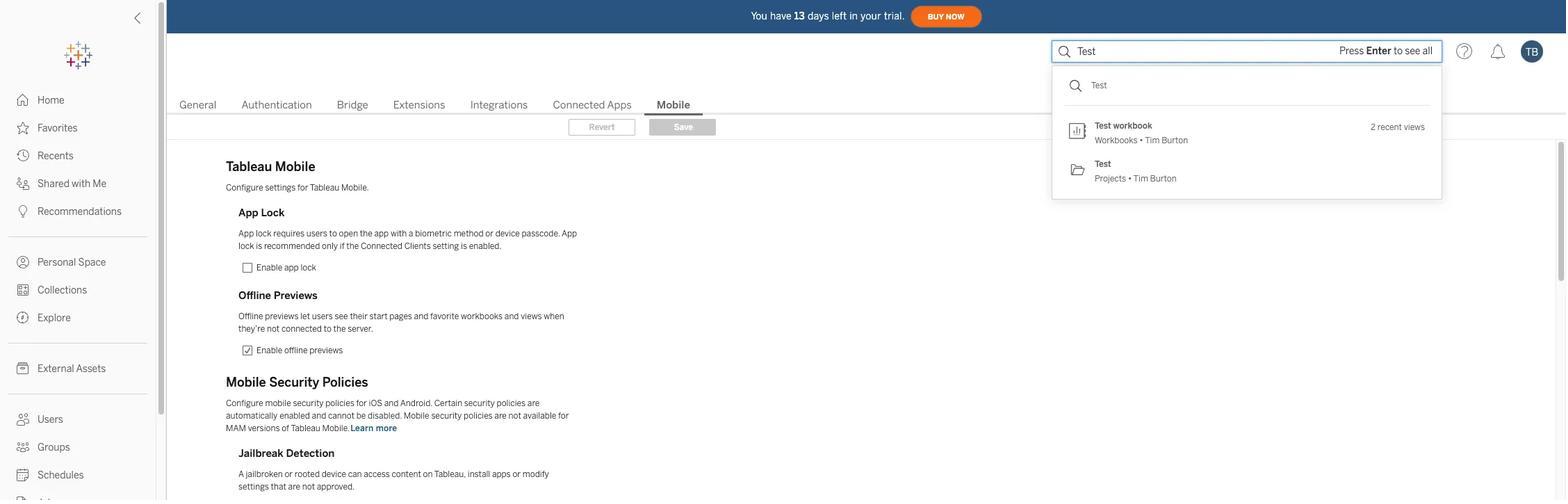 Task type: vqa. For each thing, say whether or not it's contained in the screenshot.
the right SUPERSTORE
no



Task type: describe. For each thing, give the bounding box(es) containing it.
offline for offline previews
[[239, 289, 271, 302]]

versions
[[248, 424, 280, 433]]

2
[[1371, 122, 1376, 132]]

users link
[[0, 405, 156, 433]]

to inside offline previews let users see their start pages and favorite workbooks and views when they're not connected to the server.
[[324, 324, 332, 334]]

learn more
[[351, 424, 397, 433]]

0 vertical spatial •
[[1140, 136, 1144, 145]]

tableau inside configure mobile security policies for ios and android. certain security policies are automatically enabled and cannot be disabled. mobile security policies are not available for mam versions of tableau mobile.
[[291, 424, 320, 433]]

personal space link
[[0, 248, 156, 276]]

test for test workbook
[[1095, 121, 1112, 131]]

0 horizontal spatial lock
[[239, 241, 254, 251]]

shared with me
[[38, 178, 107, 190]]

schedules link
[[0, 461, 156, 489]]

they're
[[239, 324, 265, 334]]

external assets
[[38, 363, 106, 375]]

offline previews let users see their start pages and favorite workbooks and views when they're not connected to the server.
[[239, 312, 564, 334]]

1 is from the left
[[256, 241, 262, 251]]

offline for offline previews let users see their start pages and favorite workbooks and views when they're not connected to the server.
[[239, 312, 263, 321]]

clients
[[405, 241, 431, 251]]

if
[[340, 241, 345, 251]]

certain
[[435, 398, 463, 408]]

access
[[364, 469, 390, 479]]

users for app lock
[[307, 229, 327, 239]]

explore
[[38, 312, 71, 324]]

see
[[335, 312, 348, 321]]

workbooks • tim burton
[[1095, 136, 1189, 145]]

personal space
[[38, 257, 106, 268]]

mobile. inside configure mobile security policies for ios and android. certain security policies are automatically enabled and cannot be disabled. mobile security policies are not available for mam versions of tableau mobile.
[[322, 424, 350, 433]]

offline
[[284, 346, 308, 355]]

collections
[[38, 284, 87, 296]]

2 horizontal spatial the
[[360, 229, 373, 239]]

have
[[770, 10, 792, 22]]

navigation containing general
[[167, 95, 1567, 115]]

0 vertical spatial mobile.
[[341, 183, 369, 193]]

setting
[[433, 241, 459, 251]]

by text only_f5he34f image for collections
[[17, 284, 29, 296]]

by text only_f5he34f image for recents
[[17, 150, 29, 162]]

shared
[[38, 178, 70, 190]]

server.
[[348, 324, 373, 334]]

1 horizontal spatial are
[[495, 411, 507, 421]]

not inside a jailbroken or rooted device can access content on tableau, install apps or modify settings that are not approved.
[[302, 482, 315, 492]]

revert
[[589, 122, 615, 132]]

start
[[370, 312, 388, 321]]

0 horizontal spatial for
[[298, 183, 308, 193]]

method
[[454, 229, 484, 239]]

1 horizontal spatial security
[[431, 411, 462, 421]]

configure for tableau mobile
[[226, 183, 263, 193]]

personal
[[38, 257, 76, 268]]

assets
[[76, 363, 106, 375]]

buy now button
[[911, 6, 982, 28]]

connected inside app lock requires users to open the app with a biometric method or device passcode. app lock is recommended only if the connected clients setting is enabled.
[[361, 241, 403, 251]]

enabled.
[[469, 241, 502, 251]]

and right pages
[[414, 312, 429, 321]]

recents
[[38, 150, 74, 162]]

connected
[[282, 324, 322, 334]]

1 vertical spatial tableau
[[310, 183, 339, 193]]

device inside app lock requires users to open the app with a biometric method or device passcode. app lock is recommended only if the connected clients setting is enabled.
[[496, 229, 520, 239]]

0 horizontal spatial security
[[293, 398, 324, 408]]

favorites
[[38, 122, 78, 134]]

me
[[93, 178, 107, 190]]

can
[[348, 469, 362, 479]]

android.
[[400, 398, 433, 408]]

more
[[376, 424, 397, 433]]

main navigation. press the up and down arrow keys to access links. element
[[0, 86, 156, 500]]

with inside app lock requires users to open the app with a biometric method or device passcode. app lock is recommended only if the connected clients setting is enabled.
[[391, 229, 407, 239]]

test projects • tim burton
[[1095, 159, 1177, 184]]

jailbroken
[[246, 469, 283, 479]]

groups
[[38, 442, 70, 453]]

2 is from the left
[[461, 241, 467, 251]]

app inside app lock requires users to open the app with a biometric method or device passcode. app lock is recommended only if the connected clients setting is enabled.
[[374, 229, 389, 239]]

authentication
[[242, 99, 312, 111]]

app for app lock
[[239, 207, 259, 219]]

11 by text only_f5he34f image from the top
[[17, 497, 29, 500]]

revert button
[[569, 119, 636, 136]]

recents link
[[0, 142, 156, 170]]

bridge
[[337, 99, 368, 111]]

by text only_f5he34f image for recommendations
[[17, 205, 29, 218]]

connected apps
[[553, 99, 632, 111]]

learn
[[351, 424, 374, 433]]

passcode.
[[522, 229, 560, 239]]

mobile security policies
[[226, 375, 368, 390]]

by text only_f5he34f image for schedules
[[17, 469, 29, 481]]

sub-spaces tab list
[[167, 97, 1567, 115]]

tableau mobile
[[226, 159, 315, 175]]

buy
[[928, 12, 944, 21]]

and right workbooks
[[505, 312, 519, 321]]

requires
[[273, 229, 305, 239]]

left
[[832, 10, 847, 22]]

schedules
[[38, 469, 84, 481]]

in
[[850, 10, 858, 22]]

their
[[350, 312, 368, 321]]

0 vertical spatial lock
[[256, 229, 272, 239]]

on
[[423, 469, 433, 479]]

previews
[[274, 289, 318, 302]]

workbooks
[[1095, 136, 1138, 145]]

not inside offline previews let users see their start pages and favorite workbooks and views when they're not connected to the server.
[[267, 324, 280, 334]]

by text only_f5he34f image for personal space
[[17, 256, 29, 268]]

configure settings for tableau mobile.
[[226, 183, 369, 193]]

approved.
[[317, 482, 355, 492]]

favorites link
[[0, 114, 156, 142]]

automatically
[[226, 411, 278, 421]]

Search for views, metrics, workbooks, and more text field
[[1052, 40, 1443, 63]]

collections link
[[0, 276, 156, 304]]

enabled
[[280, 411, 310, 421]]

0 horizontal spatial app
[[284, 263, 299, 273]]

app lock
[[239, 207, 285, 219]]

users
[[38, 414, 63, 426]]

favorite
[[430, 312, 459, 321]]

or for detection
[[513, 469, 521, 479]]

test for test projects • tim burton
[[1095, 159, 1112, 169]]

search results list box
[[1053, 66, 1442, 199]]

content
[[392, 469, 421, 479]]

configure for mobile security policies
[[226, 398, 263, 408]]

mobile inside configure mobile security policies for ios and android. certain security policies are automatically enabled and cannot be disabled. mobile security policies are not available for mam versions of tableau mobile.
[[404, 411, 430, 421]]

0 vertical spatial tableau
[[226, 159, 272, 175]]



Task type: locate. For each thing, give the bounding box(es) containing it.
tableau up open
[[310, 183, 339, 193]]

by text only_f5he34f image inside recommendations link
[[17, 205, 29, 218]]

1 vertical spatial by text only_f5he34f image
[[17, 362, 29, 375]]

1 horizontal spatial device
[[496, 229, 520, 239]]

test up the projects
[[1095, 159, 1112, 169]]

is
[[256, 241, 262, 251], [461, 241, 467, 251]]

by text only_f5he34f image left explore
[[17, 312, 29, 324]]

device inside a jailbroken or rooted device can access content on tableau, install apps or modify settings that are not approved.
[[322, 469, 346, 479]]

mam
[[226, 424, 246, 433]]

2 horizontal spatial for
[[558, 411, 569, 421]]

configure mobile security policies for ios and android. certain security policies are automatically enabled and cannot be disabled. mobile security policies are not available for mam versions of tableau mobile.
[[226, 398, 569, 433]]

by text only_f5he34f image left schedules
[[17, 469, 29, 481]]

device up enabled.
[[496, 229, 520, 239]]

offline previews
[[239, 289, 318, 302]]

0 vertical spatial views
[[1404, 122, 1426, 132]]

0 vertical spatial enable
[[257, 263, 282, 273]]

buy now
[[928, 12, 965, 21]]

offline
[[239, 289, 271, 302], [239, 312, 263, 321]]

2 horizontal spatial policies
[[497, 398, 526, 408]]

with left a
[[391, 229, 407, 239]]

• right the projects
[[1128, 174, 1132, 184]]

test for test
[[1092, 81, 1107, 90]]

app down app lock
[[239, 229, 254, 239]]

1 horizontal spatial for
[[356, 398, 367, 408]]

test link
[[1064, 74, 1431, 97]]

settings down jailbroken in the left bottom of the page
[[239, 482, 269, 492]]

0 vertical spatial connected
[[553, 99, 605, 111]]

0 horizontal spatial with
[[72, 178, 91, 190]]

1 vertical spatial to
[[324, 324, 332, 334]]

trial.
[[884, 10, 905, 22]]

previews right offline
[[310, 346, 343, 355]]

workbook
[[1114, 121, 1153, 131]]

the inside offline previews let users see their start pages and favorite workbooks and views when they're not connected to the server.
[[334, 324, 346, 334]]

that
[[271, 482, 286, 492]]

by text only_f5he34f image left recommendations
[[17, 205, 29, 218]]

home link
[[0, 86, 156, 114]]

2 by text only_f5he34f image from the top
[[17, 122, 29, 134]]

2 horizontal spatial lock
[[301, 263, 316, 273]]

0 vertical spatial device
[[496, 229, 520, 239]]

by text only_f5he34f image left collections
[[17, 284, 29, 296]]

by text only_f5he34f image
[[17, 177, 29, 190], [17, 362, 29, 375]]

by text only_f5he34f image left home
[[17, 94, 29, 106]]

views inside offline previews let users see their start pages and favorite workbooks and views when they're not connected to the server.
[[521, 312, 542, 321]]

not inside configure mobile security policies for ios and android. certain security policies are automatically enabled and cannot be disabled. mobile security policies are not available for mam versions of tableau mobile.
[[509, 411, 521, 421]]

recommendations
[[38, 206, 122, 218]]

mobile down the android.
[[404, 411, 430, 421]]

previews inside offline previews let users see their start pages and favorite workbooks and views when they're not connected to the server.
[[265, 312, 299, 321]]

2 vertical spatial test
[[1095, 159, 1112, 169]]

mobile. up open
[[341, 183, 369, 193]]

and
[[414, 312, 429, 321], [505, 312, 519, 321], [384, 398, 399, 408], [312, 411, 326, 421]]

2 horizontal spatial are
[[528, 398, 540, 408]]

enable up offline previews
[[257, 263, 282, 273]]

by text only_f5he34f image inside explore link
[[17, 312, 29, 324]]

• inside test projects • tim burton
[[1128, 174, 1132, 184]]

2 offline from the top
[[239, 312, 263, 321]]

mobile.
[[341, 183, 369, 193], [322, 424, 350, 433]]

enable for lock
[[257, 263, 282, 273]]

0 vertical spatial users
[[307, 229, 327, 239]]

by text only_f5he34f image for home
[[17, 94, 29, 106]]

0 vertical spatial by text only_f5he34f image
[[17, 177, 29, 190]]

1 vertical spatial views
[[521, 312, 542, 321]]

available
[[523, 411, 557, 421]]

or up enabled.
[[486, 229, 494, 239]]

1 horizontal spatial previews
[[310, 346, 343, 355]]

0 horizontal spatial connected
[[361, 241, 403, 251]]

enable left offline
[[257, 346, 282, 355]]

policies up "cannot"
[[326, 398, 354, 408]]

to right connected
[[324, 324, 332, 334]]

tim down workbook
[[1145, 136, 1160, 145]]

main content containing tableau mobile
[[167, 70, 1567, 500]]

by text only_f5he34f image inside schedules link
[[17, 469, 29, 481]]

connected inside sub-spaces tab list
[[553, 99, 605, 111]]

jailbreak detection
[[239, 447, 335, 460]]

test inside test projects • tim burton
[[1095, 159, 1112, 169]]

mobile inside sub-spaces tab list
[[657, 99, 690, 111]]

users right let
[[312, 312, 333, 321]]

1 vertical spatial are
[[495, 411, 507, 421]]

2 horizontal spatial not
[[509, 411, 521, 421]]

0 vertical spatial with
[[72, 178, 91, 190]]

1 vertical spatial previews
[[310, 346, 343, 355]]

offline inside offline previews let users see their start pages and favorite workbooks and views when they're not connected to the server.
[[239, 312, 263, 321]]

2 horizontal spatial security
[[464, 398, 495, 408]]

views left when
[[521, 312, 542, 321]]

be
[[357, 411, 366, 421]]

configure
[[226, 183, 263, 193], [226, 398, 263, 408]]

and left "cannot"
[[312, 411, 326, 421]]

1 vertical spatial tim
[[1134, 174, 1149, 184]]

tim right the projects
[[1134, 174, 1149, 184]]

now
[[946, 12, 965, 21]]

1 horizontal spatial the
[[347, 241, 359, 251]]

of
[[282, 424, 289, 433]]

previews
[[265, 312, 299, 321], [310, 346, 343, 355]]

by text only_f5he34f image down schedules link
[[17, 497, 29, 500]]

0 vertical spatial tim
[[1145, 136, 1160, 145]]

projects
[[1095, 174, 1127, 184]]

1 vertical spatial device
[[322, 469, 346, 479]]

are up available at the bottom left of the page
[[528, 398, 540, 408]]

settings inside a jailbroken or rooted device can access content on tableau, install apps or modify settings that are not approved.
[[239, 482, 269, 492]]

1 vertical spatial the
[[347, 241, 359, 251]]

configure up app lock
[[226, 183, 263, 193]]

10 by text only_f5he34f image from the top
[[17, 469, 29, 481]]

workbooks
[[461, 312, 503, 321]]

1 vertical spatial test
[[1095, 121, 1112, 131]]

and up disabled.
[[384, 398, 399, 408]]

1 offline from the top
[[239, 289, 271, 302]]

by text only_f5he34f image left users
[[17, 413, 29, 426]]

by text only_f5he34f image for favorites
[[17, 122, 29, 134]]

you have 13 days left in your trial.
[[751, 10, 905, 22]]

security up enabled
[[293, 398, 324, 408]]

users up only
[[307, 229, 327, 239]]

a
[[409, 229, 413, 239]]

or up that
[[285, 469, 293, 479]]

or right apps
[[513, 469, 521, 479]]

1 vertical spatial enable
[[257, 346, 282, 355]]

1 enable from the top
[[257, 263, 282, 273]]

by text only_f5he34f image inside external assets link
[[17, 362, 29, 375]]

6 by text only_f5he34f image from the top
[[17, 284, 29, 296]]

enable for previews
[[257, 346, 282, 355]]

5 by text only_f5he34f image from the top
[[17, 256, 29, 268]]

install
[[468, 469, 490, 479]]

connected left clients
[[361, 241, 403, 251]]

1 vertical spatial offline
[[239, 312, 263, 321]]

by text only_f5he34f image inside the users link
[[17, 413, 29, 426]]

or inside app lock requires users to open the app with a biometric method or device passcode. app lock is recommended only if the connected clients setting is enabled.
[[486, 229, 494, 239]]

enable
[[257, 263, 282, 273], [257, 346, 282, 355]]

• down workbook
[[1140, 136, 1144, 145]]

0 vertical spatial burton
[[1162, 136, 1189, 145]]

to inside app lock requires users to open the app with a biometric method or device passcode. app lock is recommended only if the connected clients setting is enabled.
[[329, 229, 337, 239]]

apps
[[607, 99, 632, 111]]

1 vertical spatial burton
[[1151, 174, 1177, 184]]

views right recent
[[1404, 122, 1426, 132]]

by text only_f5he34f image for groups
[[17, 441, 29, 453]]

home
[[38, 95, 65, 106]]

1 configure from the top
[[226, 183, 263, 193]]

groups link
[[0, 433, 156, 461]]

for up "be"
[[356, 398, 367, 408]]

app
[[374, 229, 389, 239], [284, 263, 299, 273]]

1 vertical spatial settings
[[239, 482, 269, 492]]

1 vertical spatial mobile.
[[322, 424, 350, 433]]

configure inside configure mobile security policies for ios and android. certain security policies are automatically enabled and cannot be disabled. mobile security policies are not available for mam versions of tableau mobile.
[[226, 398, 263, 408]]

or
[[486, 229, 494, 239], [285, 469, 293, 479], [513, 469, 521, 479]]

pages
[[390, 312, 412, 321]]

not left available at the bottom left of the page
[[509, 411, 521, 421]]

disabled.
[[368, 411, 402, 421]]

1 horizontal spatial is
[[461, 241, 467, 251]]

with left 'me'
[[72, 178, 91, 190]]

lock
[[261, 207, 285, 219]]

by text only_f5he34f image inside collections link
[[17, 284, 29, 296]]

security
[[269, 375, 319, 390]]

the right if
[[347, 241, 359, 251]]

open
[[339, 229, 358, 239]]

test up test workbook in the top right of the page
[[1092, 81, 1107, 90]]

app left 'lock'
[[239, 207, 259, 219]]

0 horizontal spatial is
[[256, 241, 262, 251]]

by text only_f5he34f image left personal in the left bottom of the page
[[17, 256, 29, 268]]

2 enable from the top
[[257, 346, 282, 355]]

2 vertical spatial tableau
[[291, 424, 320, 433]]

0 vertical spatial offline
[[239, 289, 271, 302]]

app left a
[[374, 229, 389, 239]]

1 vertical spatial configure
[[226, 398, 263, 408]]

0 vertical spatial previews
[[265, 312, 299, 321]]

connected up revert
[[553, 99, 605, 111]]

by text only_f5he34f image inside home link
[[17, 94, 29, 106]]

app right passcode.
[[562, 229, 577, 239]]

tableau down enabled
[[291, 424, 320, 433]]

2 vertical spatial the
[[334, 324, 346, 334]]

0 horizontal spatial •
[[1128, 174, 1132, 184]]

modify
[[523, 469, 549, 479]]

users for offline previews
[[312, 312, 333, 321]]

by text only_f5he34f image inside recents "link"
[[17, 150, 29, 162]]

0 horizontal spatial the
[[334, 324, 346, 334]]

0 vertical spatial test
[[1092, 81, 1107, 90]]

main content
[[167, 70, 1567, 500]]

1 by text only_f5he34f image from the top
[[17, 94, 29, 106]]

0 horizontal spatial previews
[[265, 312, 299, 321]]

explore link
[[0, 304, 156, 332]]

burton down workbooks • tim burton in the top right of the page
[[1151, 174, 1177, 184]]

by text only_f5he34f image for external
[[17, 362, 29, 375]]

0 vertical spatial app
[[374, 229, 389, 239]]

recent
[[1378, 122, 1403, 132]]

security down certain
[[431, 411, 462, 421]]

learn more link
[[350, 423, 398, 434]]

configure up automatically
[[226, 398, 263, 408]]

1 horizontal spatial not
[[302, 482, 315, 492]]

2 vertical spatial are
[[288, 482, 300, 492]]

security right certain
[[464, 398, 495, 408]]

is left the recommended
[[256, 241, 262, 251]]

1 vertical spatial with
[[391, 229, 407, 239]]

1 horizontal spatial or
[[486, 229, 494, 239]]

days
[[808, 10, 829, 22]]

settings
[[265, 183, 296, 193], [239, 482, 269, 492]]

are right that
[[288, 482, 300, 492]]

by text only_f5he34f image for users
[[17, 413, 29, 426]]

by text only_f5he34f image left groups
[[17, 441, 29, 453]]

for down the tableau mobile
[[298, 183, 308, 193]]

a
[[239, 469, 244, 479]]

3 by text only_f5he34f image from the top
[[17, 150, 29, 162]]

mobile up automatically
[[226, 375, 266, 390]]

settings down the tableau mobile
[[265, 183, 296, 193]]

users inside offline previews let users see their start pages and favorite workbooks and views when they're not connected to the server.
[[312, 312, 333, 321]]

you
[[751, 10, 768, 22]]

by text only_f5he34f image left shared at the top
[[17, 177, 29, 190]]

0 horizontal spatial or
[[285, 469, 293, 479]]

views
[[1404, 122, 1426, 132], [521, 312, 542, 321]]

app for app lock requires users to open the app with a biometric method or device passcode. app lock is recommended only if the connected clients setting is enabled.
[[239, 229, 254, 239]]

1 horizontal spatial lock
[[256, 229, 272, 239]]

tableau up app lock
[[226, 159, 272, 175]]

by text only_f5he34f image for shared
[[17, 177, 29, 190]]

0 vertical spatial configure
[[226, 183, 263, 193]]

a jailbroken or rooted device can access content on tableau, install apps or modify settings that are not approved.
[[239, 469, 549, 492]]

lock
[[256, 229, 272, 239], [239, 241, 254, 251], [301, 263, 316, 273]]

2 by text only_f5he34f image from the top
[[17, 362, 29, 375]]

tim inside test projects • tim burton
[[1134, 174, 1149, 184]]

are inside a jailbroken or rooted device can access content on tableau, install apps or modify settings that are not approved.
[[288, 482, 300, 492]]

burton inside test projects • tim burton
[[1151, 174, 1177, 184]]

0 horizontal spatial device
[[322, 469, 346, 479]]

0 vertical spatial to
[[329, 229, 337, 239]]

tableau,
[[434, 469, 466, 479]]

previews down offline previews
[[265, 312, 299, 321]]

by text only_f5he34f image for explore
[[17, 312, 29, 324]]

are left available at the bottom left of the page
[[495, 411, 507, 421]]

app down the recommended
[[284, 263, 299, 273]]

8 by text only_f5he34f image from the top
[[17, 413, 29, 426]]

users
[[307, 229, 327, 239], [312, 312, 333, 321]]

2 vertical spatial lock
[[301, 263, 316, 273]]

2 horizontal spatial or
[[513, 469, 521, 479]]

ios
[[369, 398, 383, 408]]

1 vertical spatial users
[[312, 312, 333, 321]]

0 horizontal spatial views
[[521, 312, 542, 321]]

9 by text only_f5he34f image from the top
[[17, 441, 29, 453]]

by text only_f5he34f image left recents
[[17, 150, 29, 162]]

with inside main navigation. press the up and down arrow keys to access links. element
[[72, 178, 91, 190]]

1 horizontal spatial connected
[[553, 99, 605, 111]]

1 horizontal spatial with
[[391, 229, 407, 239]]

policies
[[326, 398, 354, 408], [497, 398, 526, 408], [464, 411, 493, 421]]

mobile
[[265, 398, 291, 408]]

test inside "link"
[[1092, 81, 1107, 90]]

not
[[267, 324, 280, 334], [509, 411, 521, 421], [302, 482, 315, 492]]

0 horizontal spatial not
[[267, 324, 280, 334]]

1 horizontal spatial views
[[1404, 122, 1426, 132]]

mobile up 'configure settings for tableau mobile.'
[[275, 159, 315, 175]]

2 vertical spatial for
[[558, 411, 569, 421]]

to up only
[[329, 229, 337, 239]]

integrations
[[471, 99, 528, 111]]

cannot
[[328, 411, 355, 421]]

1 vertical spatial connected
[[361, 241, 403, 251]]

general
[[179, 99, 217, 111]]

the right open
[[360, 229, 373, 239]]

by text only_f5he34f image inside "personal space" link
[[17, 256, 29, 268]]

by text only_f5he34f image inside favorites link
[[17, 122, 29, 134]]

mobile right apps
[[657, 99, 690, 111]]

0 vertical spatial the
[[360, 229, 373, 239]]

0 vertical spatial settings
[[265, 183, 296, 193]]

0 horizontal spatial policies
[[326, 398, 354, 408]]

policies up install
[[464, 411, 493, 421]]

0 vertical spatial are
[[528, 398, 540, 408]]

external
[[38, 363, 74, 375]]

1 vertical spatial app
[[284, 263, 299, 273]]

burton up test projects • tim burton
[[1162, 136, 1189, 145]]

when
[[544, 312, 564, 321]]

navigation panel element
[[0, 42, 156, 500]]

jailbreak
[[239, 447, 284, 460]]

1 horizontal spatial •
[[1140, 136, 1144, 145]]

views inside the search results list box
[[1404, 122, 1426, 132]]

test up workbooks
[[1095, 121, 1112, 131]]

enable app lock
[[257, 263, 316, 273]]

the down see
[[334, 324, 346, 334]]

for
[[298, 183, 308, 193], [356, 398, 367, 408], [558, 411, 569, 421]]

to
[[329, 229, 337, 239], [324, 324, 332, 334]]

0 vertical spatial not
[[267, 324, 280, 334]]

by text only_f5he34f image
[[17, 94, 29, 106], [17, 122, 29, 134], [17, 150, 29, 162], [17, 205, 29, 218], [17, 256, 29, 268], [17, 284, 29, 296], [17, 312, 29, 324], [17, 413, 29, 426], [17, 441, 29, 453], [17, 469, 29, 481], [17, 497, 29, 500]]

2 configure from the top
[[226, 398, 263, 408]]

0 horizontal spatial are
[[288, 482, 300, 492]]

1 by text only_f5he34f image from the top
[[17, 177, 29, 190]]

tim
[[1145, 136, 1160, 145], [1134, 174, 1149, 184]]

by text only_f5he34f image left favorites
[[17, 122, 29, 134]]

test workbook
[[1095, 121, 1153, 131]]

1 vertical spatial for
[[356, 398, 367, 408]]

1 horizontal spatial policies
[[464, 411, 493, 421]]

1 vertical spatial not
[[509, 411, 521, 421]]

navigation
[[167, 95, 1567, 115]]

for right available at the bottom left of the page
[[558, 411, 569, 421]]

device up approved.
[[322, 469, 346, 479]]

app
[[239, 207, 259, 219], [239, 229, 254, 239], [562, 229, 577, 239]]

4 by text only_f5he34f image from the top
[[17, 205, 29, 218]]

not right they're
[[267, 324, 280, 334]]

7 by text only_f5he34f image from the top
[[17, 312, 29, 324]]

or for lock
[[486, 229, 494, 239]]

mobile. down "cannot"
[[322, 424, 350, 433]]

biometric
[[415, 229, 452, 239]]

0 vertical spatial for
[[298, 183, 308, 193]]

users inside app lock requires users to open the app with a biometric method or device passcode. app lock is recommended only if the connected clients setting is enabled.
[[307, 229, 327, 239]]

recommendations link
[[0, 197, 156, 225]]

1 vertical spatial •
[[1128, 174, 1132, 184]]

policies up available at the bottom left of the page
[[497, 398, 526, 408]]

by text only_f5he34f image left 'external'
[[17, 362, 29, 375]]

1 vertical spatial lock
[[239, 241, 254, 251]]

by text only_f5he34f image inside "groups" link
[[17, 441, 29, 453]]

2 vertical spatial not
[[302, 482, 315, 492]]

1 horizontal spatial app
[[374, 229, 389, 239]]

by text only_f5he34f image inside "shared with me" link
[[17, 177, 29, 190]]

is down method
[[461, 241, 467, 251]]

app lock requires users to open the app with a biometric method or device passcode. app lock is recommended only if the connected clients setting is enabled.
[[239, 229, 577, 251]]

not down rooted
[[302, 482, 315, 492]]



